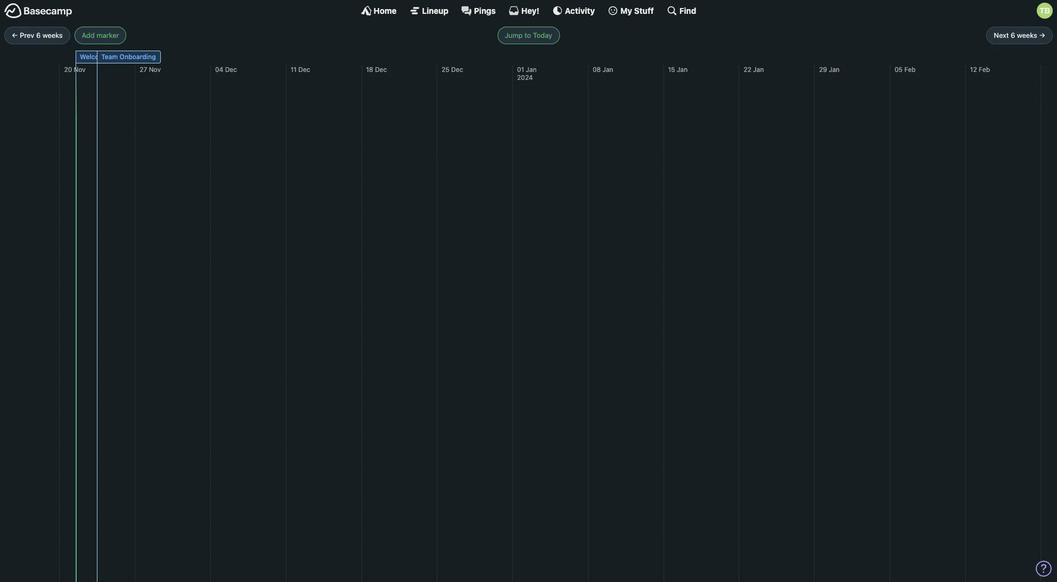 Task type: locate. For each thing, give the bounding box(es) containing it.
1 jan from the left
[[526, 65, 537, 73]]

2 dec from the left
[[299, 65, 310, 73]]

11 dec
[[291, 65, 310, 73]]

add
[[82, 31, 95, 39]]

feb
[[905, 65, 916, 73], [980, 65, 991, 73]]

jan right "15"
[[677, 65, 688, 73]]

nov
[[74, 65, 86, 73], [149, 65, 161, 73]]

jan for 15 jan
[[677, 65, 688, 73]]

carnival
[[157, 53, 181, 61]]

1 horizontal spatial nov
[[149, 65, 161, 73]]

1 nov from the left
[[74, 65, 86, 73]]

←
[[12, 31, 18, 39]]

weeks left → at the top right
[[1018, 31, 1038, 39]]

15
[[669, 65, 676, 73]]

feb right 05
[[905, 65, 916, 73]]

dec for 18 dec
[[375, 65, 387, 73]]

04
[[215, 65, 223, 73]]

5 jan from the left
[[830, 65, 840, 73]]

the left deer
[[110, 53, 120, 61]]

1 horizontal spatial to
[[525, 31, 532, 39]]

0 horizontal spatial to
[[138, 53, 144, 61]]

4 jan from the left
[[754, 65, 765, 73]]

jump to today
[[505, 31, 553, 39]]

6 right 'next'
[[1012, 31, 1016, 39]]

1 horizontal spatial feb
[[980, 65, 991, 73]]

jan
[[526, 65, 537, 73], [603, 65, 614, 73], [677, 65, 688, 73], [754, 65, 765, 73], [830, 65, 840, 73]]

0 horizontal spatial 6
[[36, 31, 41, 39]]

jan right "08" in the top of the page
[[603, 65, 614, 73]]

4 dec from the left
[[452, 65, 464, 73]]

1 horizontal spatial the
[[146, 53, 156, 61]]

6
[[36, 31, 41, 39], [1012, 31, 1016, 39]]

1 horizontal spatial weeks
[[1018, 31, 1038, 39]]

1 vertical spatial to
[[138, 53, 144, 61]]

my stuff
[[621, 6, 654, 15]]

3 dec from the left
[[375, 65, 387, 73]]

lineup
[[422, 6, 449, 15]]

to
[[525, 31, 532, 39], [138, 53, 144, 61]]

tim burton image
[[1038, 3, 1054, 19]]

stuff
[[635, 6, 654, 15]]

jan for 22 jan
[[754, 65, 765, 73]]

dec right the 25
[[452, 65, 464, 73]]

01
[[518, 65, 525, 73]]

12 feb
[[971, 65, 991, 73]]

dec right 04
[[225, 65, 237, 73]]

2 jan from the left
[[603, 65, 614, 73]]

08
[[593, 65, 601, 73]]

29 jan
[[820, 65, 840, 73]]

dec right the 18
[[375, 65, 387, 73]]

25
[[442, 65, 450, 73]]

27 nov
[[140, 65, 161, 73]]

prev
[[20, 31, 34, 39]]

weeks right prev
[[42, 31, 63, 39]]

hey!
[[522, 6, 540, 15]]

0 vertical spatial to
[[525, 31, 532, 39]]

jan right 29
[[830, 65, 840, 73]]

0 horizontal spatial weeks
[[42, 31, 63, 39]]

welcome the deer to the carnival link
[[76, 50, 181, 63]]

0 horizontal spatial the
[[110, 53, 120, 61]]

0 horizontal spatial feb
[[905, 65, 916, 73]]

22 jan
[[744, 65, 765, 73]]

weeks
[[42, 31, 63, 39], [1018, 31, 1038, 39]]

2 nov from the left
[[149, 65, 161, 73]]

activity
[[565, 6, 595, 15]]

nov right 20
[[74, 65, 86, 73]]

0 horizontal spatial nov
[[74, 65, 86, 73]]

next
[[995, 31, 1010, 39]]

1 dec from the left
[[225, 65, 237, 73]]

nov right 27
[[149, 65, 161, 73]]

to right jump
[[525, 31, 532, 39]]

01 jan 2024
[[518, 65, 537, 82]]

team
[[101, 53, 118, 61]]

27
[[140, 65, 147, 73]]

← prev 6 weeks
[[12, 31, 63, 39]]

1 feb from the left
[[905, 65, 916, 73]]

3 jan from the left
[[677, 65, 688, 73]]

dec right 11
[[299, 65, 310, 73]]

05 feb
[[895, 65, 916, 73]]

04 dec
[[215, 65, 237, 73]]

jan right 22
[[754, 65, 765, 73]]

the up 27 nov
[[146, 53, 156, 61]]

the
[[110, 53, 120, 61], [146, 53, 156, 61]]

12
[[971, 65, 978, 73]]

1 horizontal spatial 6
[[1012, 31, 1016, 39]]

jan for 08 jan
[[603, 65, 614, 73]]

2 feb from the left
[[980, 65, 991, 73]]

dec
[[225, 65, 237, 73], [299, 65, 310, 73], [375, 65, 387, 73], [452, 65, 464, 73]]

→
[[1040, 31, 1046, 39]]

jan up "2024"
[[526, 65, 537, 73]]

to right deer
[[138, 53, 144, 61]]

6 right prev
[[36, 31, 41, 39]]

feb right 12
[[980, 65, 991, 73]]

welcome
[[80, 53, 108, 61]]

activity link
[[553, 5, 595, 16]]

welcome the deer to the carnival
[[80, 53, 181, 61]]

jan inside 01 jan 2024
[[526, 65, 537, 73]]

lineup link
[[410, 5, 449, 16]]

next 6 weeks →
[[995, 31, 1046, 39]]



Task type: vqa. For each thing, say whether or not it's contained in the screenshot.
the rightmost Check
no



Task type: describe. For each thing, give the bounding box(es) containing it.
find
[[680, 6, 697, 15]]

add marker
[[82, 31, 119, 39]]

dec for 25 dec
[[452, 65, 464, 73]]

20
[[64, 65, 72, 73]]

team onboarding
[[101, 53, 156, 61]]

1 weeks from the left
[[42, 31, 63, 39]]

feb for 12 feb
[[980, 65, 991, 73]]

pings
[[474, 6, 496, 15]]

15 jan
[[669, 65, 688, 73]]

main element
[[0, 0, 1058, 21]]

18
[[366, 65, 373, 73]]

nov for 27 nov
[[149, 65, 161, 73]]

find button
[[667, 5, 697, 16]]

18 dec
[[366, 65, 387, 73]]

jump to today link
[[498, 27, 560, 44]]

1 the from the left
[[110, 53, 120, 61]]

08 jan
[[593, 65, 614, 73]]

1 6 from the left
[[36, 31, 41, 39]]

25 dec
[[442, 65, 464, 73]]

11
[[291, 65, 297, 73]]

2 6 from the left
[[1012, 31, 1016, 39]]

home
[[374, 6, 397, 15]]

deer
[[122, 53, 136, 61]]

22
[[744, 65, 752, 73]]

nov for 20 nov
[[74, 65, 86, 73]]

my stuff button
[[608, 5, 654, 16]]

jan for 29 jan
[[830, 65, 840, 73]]

marker
[[97, 31, 119, 39]]

team onboarding link
[[97, 50, 161, 63]]

jan for 01 jan 2024
[[526, 65, 537, 73]]

dec for 04 dec
[[225, 65, 237, 73]]

today
[[533, 31, 553, 39]]

switch accounts image
[[4, 3, 72, 19]]

hey! button
[[509, 5, 540, 16]]

my
[[621, 6, 633, 15]]

home link
[[361, 5, 397, 16]]

29
[[820, 65, 828, 73]]

feb for 05 feb
[[905, 65, 916, 73]]

20 nov
[[64, 65, 86, 73]]

2 weeks from the left
[[1018, 31, 1038, 39]]

2 the from the left
[[146, 53, 156, 61]]

2024
[[518, 74, 533, 82]]

jump
[[505, 31, 523, 39]]

05
[[895, 65, 903, 73]]

pings button
[[462, 5, 496, 16]]

add marker link
[[74, 27, 127, 44]]

dec for 11 dec
[[299, 65, 310, 73]]

onboarding
[[120, 53, 156, 61]]



